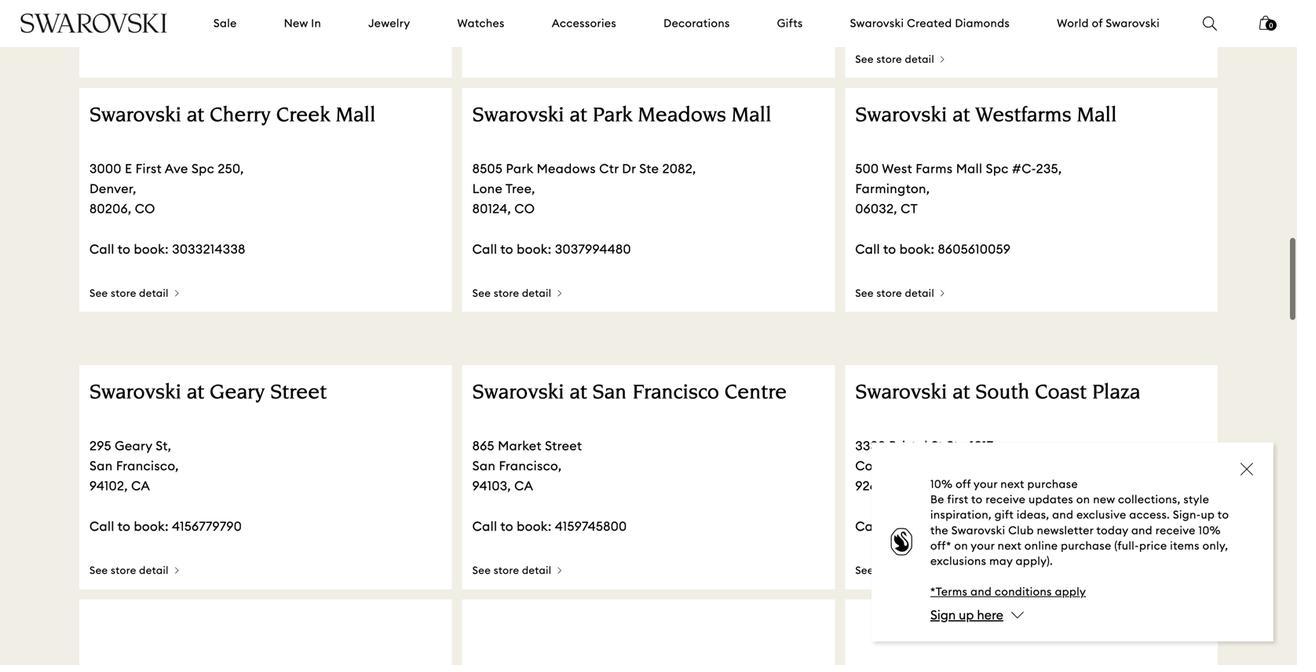 Task type: locate. For each thing, give the bounding box(es) containing it.
see store detail link for swarovski at park meadows mall
[[473, 287, 562, 302]]

865
[[473, 438, 495, 454]]

book: down ct
[[900, 241, 935, 257]]

off
[[956, 477, 972, 491]]

co right 80206, at top left
[[135, 201, 155, 217]]

0 vertical spatial book
[[134, 241, 165, 257]]

0 horizontal spatial geary
[[115, 438, 152, 454]]

detail down ":" on the top
[[139, 287, 169, 300]]

0 horizontal spatial meadows
[[537, 161, 596, 177]]

on up exclusions
[[955, 539, 969, 553]]

world of swarovski
[[1058, 16, 1160, 30]]

0 horizontal spatial co
[[135, 201, 155, 217]]

park up tree,
[[506, 161, 534, 177]]

swarovski up 'e'
[[90, 106, 181, 127]]

0
[[1270, 21, 1274, 29]]

1 horizontal spatial ste
[[947, 438, 967, 454]]

swarovski for swarovski at park meadows mall
[[473, 106, 565, 127]]

at
[[187, 106, 204, 127], [570, 106, 588, 127], [953, 106, 971, 127], [187, 384, 204, 405], [570, 384, 588, 405], [953, 384, 971, 405], [953, 618, 971, 639]]

1 vertical spatial meadows
[[537, 161, 596, 177]]

san down the 295
[[90, 458, 113, 474]]

book for swarovski at san francisco centre
[[517, 518, 548, 535]]

to for swarovski at park meadows mall
[[501, 241, 514, 257]]

1 spc from the left
[[192, 161, 215, 177]]

sale
[[214, 16, 237, 30]]

jewelry link
[[369, 16, 410, 31]]

3333 bristol st ste 1017, costa mesa, 92626, ca
[[856, 438, 996, 494]]

3000 e first ave spc 250, denver, 80206, co
[[90, 161, 244, 217]]

geary
[[210, 384, 265, 405], [115, 438, 152, 454]]

sign-
[[1174, 508, 1202, 522]]

0 horizontal spatial francisco,
[[116, 458, 179, 474]]

1 horizontal spatial spc
[[986, 161, 1009, 177]]

see store detail for swarovski at park meadows mall
[[473, 287, 552, 300]]

dr
[[622, 161, 636, 177]]

mall inside 500 west farms mall spc #c-235, farmington, 06032, ct
[[957, 161, 983, 177]]

1 vertical spatial centre
[[1093, 618, 1155, 639]]

2 vertical spatial and
[[971, 585, 992, 599]]

call down the '06032,' on the top right of page
[[856, 241, 881, 257]]

up right sign
[[959, 607, 975, 623]]

swarovski for swarovski at cherry creek mall
[[90, 106, 181, 127]]

store for swarovski at park meadows mall
[[494, 287, 520, 300]]

ca right the 94103,
[[515, 478, 534, 494]]

arrow medium image for swarovski at san francisco centre
[[558, 568, 562, 574]]

0 vertical spatial meadows
[[638, 106, 727, 127]]

store for swarovski at geary street
[[111, 564, 136, 577]]

to right first
[[972, 493, 983, 507]]

san inside 865 market street san francisco, 94103, ca
[[473, 458, 496, 474]]

san down 865
[[473, 458, 496, 474]]

2 co from the left
[[515, 201, 535, 217]]

ca right the 94102,
[[131, 478, 150, 494]]

san for swarovski at san francisco centre
[[473, 458, 496, 474]]

purchase up updates
[[1028, 477, 1079, 491]]

new in
[[284, 16, 321, 30]]

swarovski at cherry creek mall
[[90, 106, 376, 127]]

on left new
[[1077, 493, 1091, 507]]

detail
[[139, 23, 169, 36], [522, 23, 552, 36], [905, 53, 935, 66], [139, 287, 169, 300], [522, 287, 552, 300], [905, 287, 935, 300], [139, 564, 169, 577], [522, 564, 552, 577], [905, 564, 935, 577]]

0 horizontal spatial park
[[506, 161, 534, 177]]

street inside 865 market street san francisco, 94103, ca
[[545, 438, 582, 454]]

and
[[1053, 508, 1074, 522], [1132, 523, 1153, 538], [971, 585, 992, 599]]

2 ca from the left
[[515, 478, 534, 494]]

1 horizontal spatial street
[[545, 438, 582, 454]]

francisco, down st,
[[116, 458, 179, 474]]

online
[[1025, 539, 1059, 553]]

1 vertical spatial geary
[[115, 438, 152, 454]]

arrow medium image for swarovski at cherry creek mall
[[175, 290, 179, 297]]

costa
[[856, 458, 893, 474]]

first
[[136, 161, 162, 177]]

call for swarovski at san francisco centre
[[473, 518, 498, 535]]

to down the '06032,' on the top right of page
[[884, 241, 897, 257]]

apply).
[[1016, 554, 1054, 568]]

plaza
[[1093, 384, 1141, 405]]

may
[[990, 554, 1013, 568]]

detail left the accessories link at the left of page
[[522, 23, 552, 36]]

to for swarovski at san francisco centre
[[501, 518, 514, 535]]

1 horizontal spatial and
[[1053, 508, 1074, 522]]

francisco
[[632, 384, 720, 405]]

the
[[931, 523, 949, 538]]

your down 7146622223
[[971, 539, 995, 553]]

price
[[1140, 539, 1168, 553]]

mall
[[336, 106, 376, 127], [732, 106, 772, 127], [1078, 106, 1118, 127], [957, 161, 983, 177]]

1 vertical spatial your
[[971, 539, 995, 553]]

book down 865 market street san francisco, 94103, ca
[[517, 518, 548, 535]]

st,
[[156, 438, 172, 454]]

detail down the off* at the bottom
[[905, 564, 935, 577]]

ste
[[640, 161, 659, 177], [947, 438, 967, 454]]

see store detail link for swarovski at south coast plaza
[[856, 564, 945, 579]]

arrow medium image down call to book : 4159745800
[[558, 568, 562, 574]]

san inside "295 geary st, san francisco, 94102, ca"
[[90, 458, 113, 474]]

to down "80124,"
[[501, 241, 514, 257]]

francisco, down market
[[499, 458, 562, 474]]

detail for south
[[905, 564, 935, 577]]

call to book: 7146622223
[[856, 518, 1009, 535]]

2 francisco, from the left
[[499, 458, 562, 474]]

1 vertical spatial street
[[545, 438, 582, 454]]

st
[[932, 438, 944, 454]]

swarovski left created
[[851, 16, 905, 30]]

swarovski for swarovski at san francisco centre
[[473, 384, 565, 405]]

0 horizontal spatial san
[[90, 458, 113, 474]]

meadows left "ctr"
[[537, 161, 596, 177]]

1 horizontal spatial san
[[473, 458, 496, 474]]

swarovski for swarovski at westfarms mall
[[856, 106, 948, 127]]

next up 'gift'
[[1001, 477, 1025, 491]]

see store detail link for swarovski at san francisco centre
[[473, 564, 562, 579]]

call for swarovski at park meadows mall
[[473, 241, 498, 257]]

call
[[856, 7, 881, 23], [90, 241, 114, 257], [473, 241, 498, 257], [856, 241, 881, 257], [90, 518, 114, 535], [473, 518, 498, 535], [856, 518, 881, 535]]

3 ca from the left
[[899, 478, 918, 494]]

0 vertical spatial 10%
[[931, 477, 953, 491]]

0 vertical spatial on
[[1077, 493, 1091, 507]]

see
[[90, 23, 108, 36], [473, 23, 491, 36], [856, 53, 874, 66], [90, 287, 108, 300], [473, 287, 491, 300], [856, 287, 874, 300], [90, 564, 108, 577], [473, 564, 491, 577], [856, 564, 874, 577]]

decorations
[[664, 16, 730, 30]]

meadows inside 8505 park meadows ctr dr ste 2082, lone tree, 80124, co
[[537, 161, 596, 177]]

book: for swarovski at south coast plaza
[[900, 518, 935, 535]]

at for cherry
[[187, 106, 204, 127]]

francisco, inside 865 market street san francisco, 94103, ca
[[499, 458, 562, 474]]

detail down call to book : 4159745800
[[522, 564, 552, 577]]

1 horizontal spatial park
[[593, 106, 633, 127]]

1 horizontal spatial francisco,
[[499, 458, 562, 474]]

book: left '3037994480' in the left of the page
[[517, 241, 552, 257]]

swarovski down inspiration,
[[952, 523, 1006, 538]]

see store detail for swarovski at south coast plaza
[[856, 564, 935, 577]]

500
[[856, 161, 879, 177]]

to up only,
[[1218, 508, 1230, 522]]

0 vertical spatial geary
[[210, 384, 265, 405]]

up
[[1202, 508, 1216, 522], [959, 607, 975, 623]]

at for san
[[570, 384, 588, 405]]

arrow medium image
[[941, 56, 945, 62], [175, 290, 179, 297], [558, 290, 562, 297], [175, 568, 179, 574], [558, 568, 562, 574]]

10% up the be
[[931, 477, 953, 491]]

1 vertical spatial 10%
[[1199, 523, 1222, 538]]

ste inside 8505 park meadows ctr dr ste 2082, lone tree, 80124, co
[[640, 161, 659, 177]]

1 horizontal spatial co
[[515, 201, 535, 217]]

francisco, for swarovski at geary street
[[116, 458, 179, 474]]

to down the 94103,
[[501, 518, 514, 535]]

swarovski inside 'link'
[[851, 16, 905, 30]]

3037994480
[[555, 241, 632, 257]]

1 horizontal spatial receive
[[1156, 523, 1196, 538]]

10% up only,
[[1199, 523, 1222, 538]]

4156779790
[[172, 518, 242, 535]]

call to book : 3033214338
[[90, 241, 246, 257]]

spc for westfarms
[[986, 161, 1009, 177]]

spc left #c-
[[986, 161, 1009, 177]]

0 horizontal spatial and
[[971, 585, 992, 599]]

ca for swarovski at geary street
[[131, 478, 150, 494]]

arrow medium image down the call to book: 3037994480
[[558, 290, 562, 297]]

1 vertical spatial park
[[506, 161, 534, 177]]

to
[[884, 7, 897, 23], [118, 241, 131, 257], [501, 241, 514, 257], [884, 241, 897, 257], [972, 493, 983, 507], [1218, 508, 1230, 522], [118, 518, 131, 535], [501, 518, 514, 535], [884, 518, 897, 535]]

see store detail for swarovski at westfarms mall
[[856, 287, 935, 300]]

0 vertical spatial ste
[[640, 161, 659, 177]]

and down access.
[[1132, 523, 1153, 538]]

gifts link
[[778, 16, 803, 31]]

spc for cherry
[[192, 161, 215, 177]]

call for swarovski at south coast plaza
[[856, 518, 881, 535]]

watches link
[[458, 16, 505, 31]]

1 horizontal spatial ca
[[515, 478, 534, 494]]

to for swarovski at south coast plaza
[[884, 518, 897, 535]]

ca inside 3333 bristol st ste 1017, costa mesa, 92626, ca
[[899, 478, 918, 494]]

1 horizontal spatial centre
[[1093, 618, 1155, 639]]

spc inside 3000 e first ave spc 250, denver, 80206, co
[[192, 161, 215, 177]]

0 horizontal spatial 10%
[[931, 477, 953, 491]]

e
[[125, 161, 132, 177]]

detail down call to book: 8605610059
[[905, 287, 935, 300]]

detail for geary
[[139, 564, 169, 577]]

purchase down newsletter
[[1062, 539, 1112, 553]]

1 horizontal spatial book
[[517, 518, 548, 535]]

arrow medium image
[[175, 26, 179, 33], [558, 26, 562, 33], [941, 290, 945, 297], [941, 568, 945, 574]]

see for swarovski at geary street
[[90, 564, 108, 577]]

1 ca from the left
[[131, 478, 150, 494]]

spc inside 500 west farms mall spc #c-235, farmington, 06032, ct
[[986, 161, 1009, 177]]

receive up items
[[1156, 523, 1196, 538]]

meadows up 2082,
[[638, 106, 727, 127]]

call down the 94102,
[[90, 518, 114, 535]]

swarovski up st,
[[90, 384, 181, 405]]

1 horizontal spatial on
[[1077, 493, 1091, 507]]

1 vertical spatial book
[[517, 518, 548, 535]]

spc
[[192, 161, 215, 177], [986, 161, 1009, 177]]

ca for swarovski at san francisco centre
[[515, 478, 534, 494]]

park up "ctr"
[[593, 106, 633, 127]]

1 horizontal spatial up
[[1202, 508, 1216, 522]]

80206,
[[90, 201, 132, 217]]

ca
[[131, 478, 150, 494], [515, 478, 534, 494], [899, 478, 918, 494]]

295
[[90, 438, 111, 454]]

1 vertical spatial and
[[1132, 523, 1153, 538]]

1 horizontal spatial meadows
[[638, 106, 727, 127]]

call down the 94103,
[[473, 518, 498, 535]]

up down style
[[1202, 508, 1216, 522]]

purchase
[[1028, 477, 1079, 491], [1062, 539, 1112, 553]]

swarovski up market
[[473, 384, 565, 405]]

park
[[593, 106, 633, 127], [506, 161, 534, 177]]

to down 80206, at top left
[[118, 241, 131, 257]]

detail down call to book: 4156779790
[[139, 564, 169, 577]]

san
[[593, 384, 627, 405], [90, 458, 113, 474], [473, 458, 496, 474]]

ca inside "295 geary st, san francisco, 94102, ca"
[[131, 478, 150, 494]]

swarovski right of
[[1106, 16, 1160, 30]]

book left 3033214338 at the left of page
[[134, 241, 165, 257]]

detail left the sale link
[[139, 23, 169, 36]]

ca inside 865 market street san francisco, 94103, ca
[[515, 478, 534, 494]]

book: left 4156779790
[[134, 518, 169, 535]]

0 horizontal spatial book
[[134, 241, 165, 257]]

world
[[1058, 16, 1090, 30]]

1 francisco, from the left
[[116, 458, 179, 474]]

on
[[1077, 493, 1091, 507], [955, 539, 969, 553]]

your right off
[[974, 477, 998, 491]]

0 horizontal spatial ca
[[131, 478, 150, 494]]

style
[[1184, 493, 1210, 507]]

ctr
[[600, 161, 619, 177]]

1 co from the left
[[135, 201, 155, 217]]

0 horizontal spatial spc
[[192, 161, 215, 177]]

call to book: 8605610059
[[856, 241, 1011, 257]]

book for swarovski at cherry creek mall
[[134, 241, 165, 257]]

next
[[1001, 477, 1025, 491], [998, 539, 1022, 553]]

collections,
[[1119, 493, 1181, 507]]

san left francisco
[[593, 384, 627, 405]]

swarovski up "8505"
[[473, 106, 565, 127]]

swarovski at brickell city centre
[[856, 618, 1155, 639]]

francisco, for swarovski at san francisco centre
[[499, 458, 562, 474]]

0 horizontal spatial on
[[955, 539, 969, 553]]

2 horizontal spatial ca
[[899, 478, 918, 494]]

inspiration,
[[931, 508, 992, 522]]

ca down mesa,
[[899, 478, 918, 494]]

detail down the call to book: 3037994480
[[522, 287, 552, 300]]

call down 92626,
[[856, 518, 881, 535]]

see for swarovski at south coast plaza
[[856, 564, 874, 577]]

and up newsletter
[[1053, 508, 1074, 522]]

0 horizontal spatial street
[[270, 384, 327, 405]]

next up may
[[998, 539, 1022, 553]]

ste right the 'dr'
[[640, 161, 659, 177]]

arrow medium image down call to book: 4156779790
[[175, 568, 179, 574]]

1 horizontal spatial 10%
[[1199, 523, 1222, 538]]

0 vertical spatial up
[[1202, 508, 1216, 522]]

10%
[[931, 477, 953, 491], [1199, 523, 1222, 538]]

swarovski for swarovski at brickell city centre
[[856, 618, 948, 639]]

call down 80206, at top left
[[90, 241, 114, 257]]

francisco, inside "295 geary st, san francisco, 94102, ca"
[[116, 458, 179, 474]]

ste right st
[[947, 438, 967, 454]]

0 horizontal spatial up
[[959, 607, 975, 623]]

8605610059
[[938, 241, 1011, 257]]

and up here
[[971, 585, 992, 599]]

spc right ave at top
[[192, 161, 215, 177]]

book: up the off* at the bottom
[[900, 518, 935, 535]]

*terms and conditions apply link
[[931, 585, 1087, 599]]

swarovski up west
[[856, 106, 948, 127]]

0 vertical spatial centre
[[725, 384, 787, 405]]

0 horizontal spatial ste
[[640, 161, 659, 177]]

1 vertical spatial ste
[[947, 438, 967, 454]]

06032,
[[856, 201, 898, 217]]

co down tree,
[[515, 201, 535, 217]]

0 horizontal spatial centre
[[725, 384, 787, 405]]

to down 92626,
[[884, 518, 897, 535]]

here
[[978, 607, 1004, 623]]

denver,
[[90, 181, 137, 197]]

jewelry
[[369, 16, 410, 30]]

0 horizontal spatial receive
[[986, 493, 1026, 507]]

see store detail link
[[90, 23, 179, 38], [473, 23, 562, 38], [856, 53, 945, 68], [90, 287, 179, 302], [473, 287, 562, 302], [856, 287, 945, 302], [90, 564, 179, 579], [473, 564, 562, 579], [856, 564, 945, 579]]

conditions
[[995, 585, 1053, 599]]

detail for westfarms
[[905, 287, 935, 300]]

to down the 94102,
[[118, 518, 131, 535]]

2 spc from the left
[[986, 161, 1009, 177]]

swarovski down *terms
[[856, 618, 948, 639]]

swarovski up bristol
[[856, 384, 948, 405]]

call down "80124,"
[[473, 241, 498, 257]]

arrow medium image down call to book : 3033214338
[[175, 290, 179, 297]]

receive up 'gift'
[[986, 493, 1026, 507]]

book: for swarovski at westfarms mall
[[900, 241, 935, 257]]



Task type: vqa. For each thing, say whether or not it's contained in the screenshot.


Task type: describe. For each thing, give the bounding box(es) containing it.
gift
[[995, 508, 1014, 522]]

accessories link
[[552, 16, 617, 31]]

call to book: 4809411312
[[856, 7, 1005, 23]]

see store detail link for swarovski at westfarms mall
[[856, 287, 945, 302]]

call to book: 3037994480
[[473, 241, 632, 257]]

co inside 8505 park meadows ctr dr ste 2082, lone tree, 80124, co
[[515, 201, 535, 217]]

2 horizontal spatial and
[[1132, 523, 1153, 538]]

0 vertical spatial your
[[974, 477, 998, 491]]

at for park
[[570, 106, 588, 127]]

80124,
[[473, 201, 511, 217]]

#c-
[[1013, 161, 1037, 177]]

arrow medium image for swarovski at geary street
[[175, 568, 179, 574]]

:
[[165, 241, 169, 257]]

8505 park meadows ctr dr ste 2082, lone tree, 80124, co
[[473, 161, 697, 217]]

book: for swarovski at geary street
[[134, 518, 169, 535]]

swarovski for swarovski created diamonds
[[851, 16, 905, 30]]

0 vertical spatial and
[[1053, 508, 1074, 522]]

updates
[[1029, 493, 1074, 507]]

235,
[[1037, 161, 1063, 177]]

295 geary st, san francisco, 94102, ca
[[90, 438, 179, 494]]

(full-
[[1115, 539, 1140, 553]]

store for swarovski at south coast plaza
[[877, 564, 903, 577]]

see store detail for swarovski at geary street
[[90, 564, 169, 577]]

1017,
[[970, 438, 996, 454]]

0 vertical spatial receive
[[986, 493, 1026, 507]]

250,
[[218, 161, 244, 177]]

call for swarovski at geary street
[[90, 518, 114, 535]]

cherry
[[210, 106, 271, 127]]

park inside 8505 park meadows ctr dr ste 2082, lone tree, 80124, co
[[506, 161, 534, 177]]

detail down swarovski created diamonds 'link'
[[905, 53, 935, 66]]

at for geary
[[187, 384, 204, 405]]

san for swarovski at geary street
[[90, 458, 113, 474]]

detail for cherry
[[139, 287, 169, 300]]

at for westfarms
[[953, 106, 971, 127]]

3033214338
[[172, 241, 246, 257]]

arrow medium image down swarovski created diamonds 'link'
[[941, 56, 945, 62]]

detail for park
[[522, 287, 552, 300]]

7146622223
[[938, 518, 1009, 535]]

94103,
[[473, 478, 511, 494]]

swarovski at san francisco centre
[[473, 384, 787, 405]]

see for swarovski at san francisco centre
[[473, 564, 491, 577]]

see store detail link for swarovski at geary street
[[90, 564, 179, 579]]

sign up here link
[[931, 607, 1004, 623]]

detail for san
[[522, 564, 552, 577]]

centre for swarovski at brickell city centre
[[1093, 618, 1155, 639]]

cart-mobile image image
[[1260, 16, 1273, 30]]

club
[[1009, 523, 1035, 538]]

items
[[1171, 539, 1200, 553]]

at for south
[[953, 384, 971, 405]]

swarovski at geary street
[[90, 384, 327, 405]]

see for swarovski at cherry creek mall
[[90, 287, 108, 300]]

of
[[1093, 16, 1103, 30]]

co inside 3000 e first ave spc 250, denver, 80206, co
[[135, 201, 155, 217]]

see store detail link for swarovski at cherry creek mall
[[90, 287, 179, 302]]

exclusive
[[1077, 508, 1127, 522]]

swarovski for swarovski at south coast plaza
[[856, 384, 948, 405]]

west
[[882, 161, 913, 177]]

apply
[[1056, 585, 1087, 599]]

0 vertical spatial park
[[593, 106, 633, 127]]

up inside 10% off your next purchase be first to receive updates on new collections, style inspiration, gift ideas, and exclusive access. sign-up to the swarovski club newsletter today and receive 10% off* on your next online purchase (full-price items only, exclusions may apply).
[[1202, 508, 1216, 522]]

newsletter
[[1037, 523, 1094, 538]]

to left created
[[884, 7, 897, 23]]

book: for swarovski at park meadows mall
[[517, 241, 552, 257]]

see store detail for swarovski at san francisco centre
[[473, 564, 552, 577]]

farms
[[916, 161, 953, 177]]

today
[[1097, 523, 1129, 538]]

sign up here
[[931, 607, 1004, 623]]

1 vertical spatial up
[[959, 607, 975, 623]]

westfarms
[[976, 106, 1072, 127]]

0 vertical spatial purchase
[[1028, 477, 1079, 491]]

see for swarovski at park meadows mall
[[473, 287, 491, 300]]

world of swarovski link
[[1058, 16, 1160, 31]]

to for swarovski at cherry creek mall
[[118, 241, 131, 257]]

brickell
[[976, 618, 1046, 639]]

sign
[[931, 607, 956, 623]]

bristol
[[890, 438, 928, 454]]

swarovski at westfarms mall
[[856, 106, 1118, 127]]

accessories
[[552, 16, 617, 30]]

swarovski at park meadows mall
[[473, 106, 772, 127]]

ideas,
[[1017, 508, 1050, 522]]

8505
[[473, 161, 503, 177]]

call to book: 4156779790
[[90, 518, 242, 535]]

in
[[311, 16, 321, 30]]

call to book : 4159745800
[[473, 518, 627, 535]]

arrow medium image for swarovski at park meadows mall
[[558, 290, 562, 297]]

first
[[948, 493, 969, 507]]

*terms
[[931, 585, 968, 599]]

: 4159745800
[[548, 518, 627, 535]]

to for swarovski at westfarms mall
[[884, 241, 897, 257]]

1 vertical spatial on
[[955, 539, 969, 553]]

2082,
[[663, 161, 697, 177]]

farmington,
[[856, 181, 930, 197]]

ste inside 3333 bristol st ste 1017, costa mesa, 92626, ca
[[947, 438, 967, 454]]

see store detail for swarovski at cherry creek mall
[[90, 287, 169, 300]]

*terms and conditions apply
[[931, 585, 1087, 599]]

be
[[931, 493, 945, 507]]

mesa,
[[896, 458, 933, 474]]

0 vertical spatial next
[[1001, 477, 1025, 491]]

swarovski image
[[20, 13, 168, 33]]

centre for swarovski at san francisco centre
[[725, 384, 787, 405]]

exclusions
[[931, 554, 987, 568]]

access.
[[1130, 508, 1171, 522]]

lone
[[473, 181, 503, 197]]

call left created
[[856, 7, 881, 23]]

0 vertical spatial street
[[270, 384, 327, 405]]

to for swarovski at geary street
[[118, 518, 131, 535]]

3333
[[856, 438, 886, 454]]

0 link
[[1260, 14, 1277, 41]]

call for swarovski at westfarms mall
[[856, 241, 881, 257]]

swarovski inside 10% off your next purchase be first to receive updates on new collections, style inspiration, gift ideas, and exclusive access. sign-up to the swarovski club newsletter today and receive 10% off* on your next online purchase (full-price items only, exclusions may apply).
[[952, 523, 1006, 538]]

500 west farms mall spc #c-235, farmington, 06032, ct
[[856, 161, 1063, 217]]

call for swarovski at cherry creek mall
[[90, 241, 114, 257]]

search image image
[[1204, 16, 1218, 31]]

see for swarovski at westfarms mall
[[856, 287, 874, 300]]

1 vertical spatial next
[[998, 539, 1022, 553]]

swarovski for swarovski at geary street
[[90, 384, 181, 405]]

creek
[[276, 106, 331, 127]]

ave
[[165, 161, 188, 177]]

4809411312
[[938, 7, 1005, 23]]

1 vertical spatial purchase
[[1062, 539, 1112, 553]]

book: left 4809411312
[[900, 7, 935, 23]]

new
[[284, 16, 308, 30]]

sale link
[[214, 16, 237, 31]]

3000
[[90, 161, 122, 177]]

at for brickell
[[953, 618, 971, 639]]

swarovski created diamonds link
[[851, 16, 1010, 31]]

store for swarovski at cherry creek mall
[[111, 287, 136, 300]]

ct
[[901, 201, 919, 217]]

store for swarovski at san francisco centre
[[494, 564, 520, 577]]

south
[[976, 384, 1030, 405]]

1 vertical spatial receive
[[1156, 523, 1196, 538]]

city
[[1051, 618, 1087, 639]]

2 horizontal spatial san
[[593, 384, 627, 405]]

store for swarovski at westfarms mall
[[877, 287, 903, 300]]

gifts
[[778, 16, 803, 30]]

new in link
[[284, 16, 321, 31]]

1 horizontal spatial geary
[[210, 384, 265, 405]]

92626,
[[856, 478, 896, 494]]

geary inside "295 geary st, san francisco, 94102, ca"
[[115, 438, 152, 454]]



